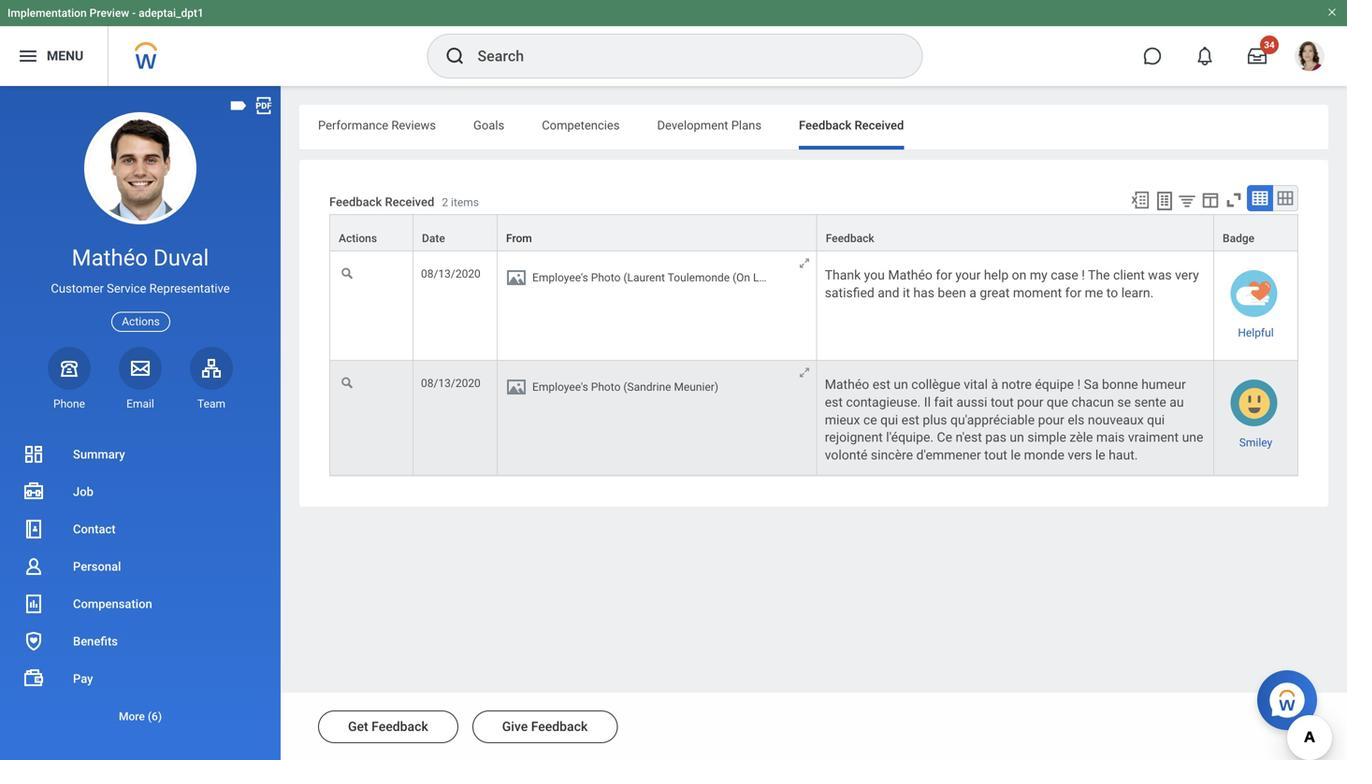 Task type: describe. For each thing, give the bounding box(es) containing it.
0 horizontal spatial un
[[894, 377, 908, 393]]

mathéo est un collègue vital à notre équipe ! sa bonne humeur est contagieuse. il fait aussi tout pour que chacun se sente au mieux ce qui est plus qu'appréciable pour els nouveaux qui rejoignent l'équipe. ce n'est pas un simple zèle mais vraiment une volonté sincère d'emmener tout le monde vers le haut. row
[[329, 361, 1299, 476]]

employee's photo (sandrine meunier) cell
[[498, 361, 817, 476]]

rejoignent
[[825, 430, 883, 445]]

monde
[[1024, 447, 1065, 463]]

your
[[956, 268, 981, 283]]

sa
[[1084, 377, 1099, 393]]

phone mathéo duval element
[[48, 397, 91, 412]]

phone image
[[56, 357, 82, 380]]

els
[[1068, 412, 1085, 428]]

performance
[[318, 118, 388, 132]]

navigation pane region
[[0, 86, 281, 761]]

helpful link
[[1238, 323, 1274, 340]]

competencies
[[542, 118, 620, 132]]

bonne
[[1102, 377, 1138, 393]]

satisfied
[[825, 285, 875, 301]]

to
[[1107, 285, 1118, 301]]

mathéo for est
[[825, 377, 869, 393]]

feedback for feedback received
[[799, 118, 852, 132]]

feedback button
[[817, 215, 1213, 251]]

mathéo est un collègue vital à notre équipe ! sa bonne humeur est contagieuse. il fait aussi tout pour que chacun se sente au mieux ce qui est plus qu'appréciable pour els nouveaux qui rejoignent l'équipe. ce n'est pas un simple zèle mais vraiment une volonté sincère d'emmener tout le monde vers le haut.
[[825, 377, 1207, 463]]

feedback received 2 items
[[329, 195, 479, 209]]

thank you mathéo for your help on my case ! the client was very satisfied and it has been a great moment for me to learn. row
[[329, 252, 1299, 361]]

-
[[132, 7, 136, 20]]

mathéo inside thank you mathéo for your help on my case ! the client was very satisfied and it has been a great moment for me to learn.
[[888, 268, 933, 283]]

sente
[[1134, 395, 1167, 410]]

à
[[991, 377, 998, 393]]

compensation link
[[0, 586, 281, 623]]

08/13/2020 for mathéo est un collègue vital à notre équipe ! sa bonne humeur est contagieuse. il fait aussi tout pour que chacun se sente au mieux ce qui est plus qu'appréciable pour els nouveaux qui rejoignent l'équipe. ce n'est pas un simple zèle mais vraiment une volonté sincère d'emmener tout le monde vers le haut.
[[421, 377, 481, 390]]

mathéo for duval
[[72, 245, 148, 271]]

2 qui from the left
[[1147, 412, 1165, 428]]

it
[[903, 285, 910, 301]]

job
[[73, 485, 93, 499]]

more (6) button
[[0, 706, 281, 728]]

development plans
[[657, 118, 762, 132]]

contagieuse.
[[846, 395, 921, 410]]

0 vertical spatial pour
[[1017, 395, 1044, 410]]

plans
[[731, 118, 762, 132]]

08/13/2020 for thank you mathéo for your help on my case ! the client was very satisfied and it has been a great moment for me to learn.
[[421, 268, 481, 281]]

summary link
[[0, 436, 281, 473]]

actions button inside navigation pane region
[[112, 312, 170, 332]]

summary
[[73, 448, 125, 462]]

reviews
[[391, 118, 436, 132]]

the
[[1088, 268, 1110, 283]]

table image
[[1251, 189, 1270, 208]]

view printable version (pdf) image
[[254, 95, 274, 116]]

more (6)
[[119, 711, 162, 724]]

get feedback
[[348, 719, 428, 735]]

zèle
[[1070, 430, 1093, 445]]

on
[[1012, 268, 1027, 283]]

0 horizontal spatial est
[[825, 395, 843, 410]]

photo for thank
[[591, 271, 621, 284]]

grow image for mathéo est un collègue vital à notre équipe ! sa bonne humeur est contagieuse. il fait aussi tout pour que chacun se sente au mieux ce qui est plus qu'appréciable pour els nouveaux qui rejoignent l'équipe. ce n'est pas un simple zèle mais vraiment une volonté sincère d'emmener tout le monde vers le haut.
[[798, 366, 812, 380]]

feedback column header
[[817, 214, 1214, 253]]

compensation image
[[22, 593, 45, 616]]

! inside mathéo est un collègue vital à notre équipe ! sa bonne humeur est contagieuse. il fait aussi tout pour que chacun se sente au mieux ce qui est plus qu'appréciable pour els nouveaux qui rejoignent l'équipe. ce n'est pas un simple zèle mais vraiment une volonté sincère d'emmener tout le monde vers le haut.
[[1077, 377, 1081, 393]]

pas
[[985, 430, 1007, 445]]

contact link
[[0, 511, 281, 548]]

contact image
[[22, 518, 45, 541]]

vital
[[964, 377, 988, 393]]

development
[[657, 118, 728, 132]]

employee's photo (sandrine meunier)
[[532, 381, 719, 394]]

job image
[[22, 481, 45, 503]]

employee's for mathéo
[[532, 381, 588, 394]]

menu
[[47, 48, 83, 64]]

(laurent
[[623, 271, 665, 284]]

phone button
[[48, 347, 91, 412]]

aussi
[[956, 395, 988, 410]]

benefits image
[[22, 631, 45, 653]]

thank
[[825, 268, 861, 283]]

service
[[107, 282, 146, 296]]

benefits link
[[0, 623, 281, 661]]

give feedback
[[502, 719, 588, 735]]

job link
[[0, 473, 281, 511]]

learn.
[[1121, 285, 1154, 301]]

1 vertical spatial pour
[[1038, 412, 1065, 428]]

actions inside column header
[[339, 232, 377, 245]]

badge
[[1223, 232, 1255, 245]]

il
[[924, 395, 931, 410]]

more (6) button
[[0, 698, 281, 735]]

select to filter grid data image
[[1177, 191, 1198, 211]]

grow image for thank you mathéo for your help on my case ! the client was very satisfied and it has been a great moment for me to learn.
[[798, 256, 812, 270]]

qu'appréciable
[[951, 412, 1035, 428]]

menu button
[[0, 26, 108, 86]]

ce
[[937, 430, 953, 445]]

get feedback button
[[318, 711, 458, 744]]

pay
[[73, 672, 93, 686]]

justify image
[[17, 45, 39, 67]]

close environment banner image
[[1327, 7, 1338, 18]]

humeur
[[1142, 377, 1186, 393]]

employee's photo (laurent toulemonde (on leave)) cell
[[498, 252, 817, 361]]

client
[[1113, 268, 1145, 283]]

give
[[502, 719, 528, 735]]

received for feedback received 2 items
[[385, 195, 434, 209]]

actions column header
[[329, 214, 414, 253]]

vers
[[1068, 447, 1092, 463]]

personal
[[73, 560, 121, 574]]

1 qui from the left
[[880, 412, 898, 428]]

notre
[[1002, 377, 1032, 393]]

items
[[451, 196, 479, 209]]

from
[[506, 232, 532, 245]]

2 le from the left
[[1095, 447, 1106, 463]]

duval
[[153, 245, 209, 271]]



Task type: locate. For each thing, give the bounding box(es) containing it.
mathéo up the it
[[888, 268, 933, 283]]

badge image up helpful link
[[1231, 270, 1278, 317]]

grow image down thank you mathéo for your help on my case ! the client was very satisfied and it has been a great moment for me to learn. row
[[798, 366, 812, 380]]

08/13/2020
[[421, 268, 481, 281], [421, 377, 481, 390]]

view team image
[[200, 357, 223, 380]]

smiley
[[1239, 436, 1273, 449]]

date
[[422, 232, 445, 245]]

actions
[[339, 232, 377, 245], [122, 315, 160, 328]]

!
[[1082, 268, 1085, 283], [1077, 377, 1081, 393]]

0 vertical spatial image image
[[505, 267, 528, 289]]

image image
[[505, 267, 528, 289], [505, 376, 528, 399]]

notifications large image
[[1196, 47, 1214, 65]]

! left the
[[1082, 268, 1085, 283]]

est up contagieuse.
[[873, 377, 891, 393]]

badge image for thank you mathéo for your help on my case ! the client was very satisfied and it has been a great moment for me to learn.
[[1231, 270, 1278, 317]]

preview
[[90, 7, 129, 20]]

2 photo from the top
[[591, 381, 621, 394]]

nouveaux
[[1088, 412, 1144, 428]]

1 vertical spatial 08/13/2020
[[421, 377, 481, 390]]

0 vertical spatial est
[[873, 377, 891, 393]]

image image inside employee's photo (sandrine meunier) cell
[[505, 376, 528, 399]]

1 vertical spatial actions
[[122, 315, 160, 328]]

photo
[[591, 271, 621, 284], [591, 381, 621, 394]]

more
[[119, 711, 145, 724]]

1 08/13/2020 from the top
[[421, 268, 481, 281]]

l'équipe.
[[886, 430, 934, 445]]

0 horizontal spatial !
[[1077, 377, 1081, 393]]

feedback right 'get'
[[372, 719, 428, 735]]

date column header
[[414, 214, 498, 253]]

badge image up smiley link
[[1231, 380, 1278, 427]]

tout down à
[[991, 395, 1014, 410]]

photo for mathéo
[[591, 381, 621, 394]]

email button
[[119, 347, 162, 412]]

un
[[894, 377, 908, 393], [1010, 430, 1024, 445]]

34
[[1264, 39, 1275, 51]]

un right the pas
[[1010, 430, 1024, 445]]

pay image
[[22, 668, 45, 690]]

0 vertical spatial 08/13/2020
[[421, 268, 481, 281]]

a
[[970, 285, 977, 301]]

personal image
[[22, 556, 45, 578]]

0 horizontal spatial actions
[[122, 315, 160, 328]]

toulemonde
[[668, 271, 730, 284]]

1 photo from the top
[[591, 271, 621, 284]]

mathéo duval
[[72, 245, 209, 271]]

feedback inside "popup button"
[[826, 232, 874, 245]]

employee's inside cell
[[532, 381, 588, 394]]

my
[[1030, 268, 1048, 283]]

image image for mathéo
[[505, 376, 528, 399]]

received
[[855, 118, 904, 132], [385, 195, 434, 209]]

mathéo inside mathéo est un collègue vital à notre équipe ! sa bonne humeur est contagieuse. il fait aussi tout pour que chacun se sente au mieux ce qui est plus qu'appréciable pour els nouveaux qui rejoignent l'équipe. ce n'est pas un simple zèle mais vraiment une volonté sincère d'emmener tout le monde vers le haut.
[[825, 377, 869, 393]]

thank you mathéo for your help on my case ! the client was very satisfied and it has been a great moment for me to learn.
[[825, 268, 1202, 301]]

est up "mieux"
[[825, 395, 843, 410]]

received for feedback received
[[855, 118, 904, 132]]

email mathéo duval element
[[119, 397, 162, 412]]

1 vertical spatial for
[[1065, 285, 1082, 301]]

1 horizontal spatial actions button
[[330, 215, 413, 251]]

! inside thank you mathéo for your help on my case ! the client was very satisfied and it has been a great moment for me to learn.
[[1082, 268, 1085, 283]]

great
[[980, 285, 1010, 301]]

employee's left (laurent
[[532, 271, 588, 284]]

2 employee's from the top
[[532, 381, 588, 394]]

0 vertical spatial photo
[[591, 271, 621, 284]]

est
[[873, 377, 891, 393], [825, 395, 843, 410], [902, 412, 920, 428]]

pay link
[[0, 661, 281, 698]]

un up contagieuse.
[[894, 377, 908, 393]]

employee's
[[532, 271, 588, 284], [532, 381, 588, 394]]

actions down feedback received 2 items
[[339, 232, 377, 245]]

employee's for thank
[[532, 271, 588, 284]]

implementation preview -   adeptai_dpt1
[[7, 7, 204, 20]]

adeptai_dpt1
[[139, 7, 204, 20]]

2
[[442, 196, 448, 209]]

feedback for feedback received 2 items
[[329, 195, 382, 209]]

! left the sa
[[1077, 377, 1081, 393]]

qui up the vraiment
[[1147, 412, 1165, 428]]

est up l'équipe.
[[902, 412, 920, 428]]

from button
[[498, 215, 816, 251]]

qui down contagieuse.
[[880, 412, 898, 428]]

mais
[[1096, 430, 1125, 445]]

1 vertical spatial received
[[385, 195, 434, 209]]

row containing actions
[[329, 214, 1299, 253]]

1 horizontal spatial received
[[855, 118, 904, 132]]

1 image image from the top
[[505, 267, 528, 289]]

customer
[[51, 282, 104, 296]]

ce
[[863, 412, 877, 428]]

profile logan mcneil image
[[1295, 41, 1325, 75]]

qui
[[880, 412, 898, 428], [1147, 412, 1165, 428]]

actions button down customer service representative
[[112, 312, 170, 332]]

grow image inside employee's photo (laurent toulemonde (on leave)) "cell"
[[798, 256, 812, 270]]

fullscreen image
[[1224, 190, 1244, 211]]

give feedback button
[[472, 711, 618, 744]]

search image
[[444, 45, 466, 67]]

photo left (laurent
[[591, 271, 621, 284]]

Search Workday  search field
[[478, 36, 884, 77]]

grow image
[[798, 256, 812, 270], [798, 366, 812, 380]]

toolbar
[[1122, 185, 1299, 214]]

inbox large image
[[1248, 47, 1267, 65]]

d'emmener
[[916, 447, 981, 463]]

employee's photo (laurent toulemonde (on leave))
[[532, 271, 790, 284]]

une
[[1182, 430, 1204, 445]]

simple
[[1028, 430, 1066, 445]]

and
[[878, 285, 900, 301]]

le left monde
[[1011, 447, 1021, 463]]

help
[[984, 268, 1009, 283]]

0 vertical spatial grow image
[[798, 256, 812, 270]]

pour down notre
[[1017, 395, 1044, 410]]

2 08/13/2020 from the top
[[421, 377, 481, 390]]

1 vertical spatial image image
[[505, 376, 528, 399]]

mathéo up service at top
[[72, 245, 148, 271]]

08/13/2020 inside mathéo est un collègue vital à notre équipe ! sa bonne humeur est contagieuse. il fait aussi tout pour que chacun se sente au mieux ce qui est plus qu'appréciable pour els nouveaux qui rejoignent l'équipe. ce n'est pas un simple zèle mais vraiment une volonté sincère d'emmener tout le monde vers le haut. row
[[421, 377, 481, 390]]

click to view/edit grid preferences image
[[1200, 190, 1221, 211]]

mathéo up "mieux"
[[825, 377, 869, 393]]

feedback
[[799, 118, 852, 132], [329, 195, 382, 209], [826, 232, 874, 245], [372, 719, 428, 735], [531, 719, 588, 735]]

row
[[329, 214, 1299, 253]]

tag image
[[228, 95, 249, 116]]

you
[[864, 268, 885, 283]]

2 horizontal spatial mathéo
[[888, 268, 933, 283]]

for
[[936, 268, 952, 283], [1065, 285, 1082, 301]]

export to excel image
[[1130, 190, 1151, 211]]

feedback right plans
[[799, 118, 852, 132]]

leave))
[[753, 271, 790, 284]]

feedback up thank
[[826, 232, 874, 245]]

meunier)
[[674, 381, 719, 394]]

1 horizontal spatial !
[[1082, 268, 1085, 283]]

0 horizontal spatial qui
[[880, 412, 898, 428]]

0 horizontal spatial received
[[385, 195, 434, 209]]

helpful
[[1238, 327, 1274, 340]]

0 vertical spatial for
[[936, 268, 952, 283]]

image image for thank
[[505, 267, 528, 289]]

collègue
[[912, 377, 961, 393]]

employee's inside "cell"
[[532, 271, 588, 284]]

personal link
[[0, 548, 281, 586]]

0 horizontal spatial actions button
[[112, 312, 170, 332]]

1 vertical spatial employee's
[[532, 381, 588, 394]]

0 vertical spatial tout
[[991, 395, 1014, 410]]

grow image left thank
[[798, 256, 812, 270]]

phone
[[53, 397, 85, 411]]

se
[[1117, 395, 1131, 410]]

0 vertical spatial received
[[855, 118, 904, 132]]

export to worksheets image
[[1154, 190, 1176, 212]]

(6)
[[148, 711, 162, 724]]

1 horizontal spatial un
[[1010, 430, 1024, 445]]

1 vertical spatial photo
[[591, 381, 621, 394]]

mathéo inside navigation pane region
[[72, 245, 148, 271]]

1 horizontal spatial actions
[[339, 232, 377, 245]]

tab list containing performance reviews
[[299, 105, 1329, 150]]

list
[[0, 436, 281, 735]]

(on
[[733, 271, 750, 284]]

1 vertical spatial un
[[1010, 430, 1024, 445]]

actions inside navigation pane region
[[122, 315, 160, 328]]

volonté
[[825, 447, 868, 463]]

tout down the pas
[[984, 447, 1007, 463]]

1 horizontal spatial le
[[1095, 447, 1106, 463]]

actions button down feedback received 2 items
[[330, 215, 413, 251]]

badge button
[[1214, 215, 1298, 251]]

chacun
[[1072, 395, 1114, 410]]

for down the case
[[1065, 285, 1082, 301]]

menu banner
[[0, 0, 1347, 86]]

0 horizontal spatial for
[[936, 268, 952, 283]]

1 le from the left
[[1011, 447, 1021, 463]]

0 vertical spatial un
[[894, 377, 908, 393]]

team mathéo duval element
[[190, 397, 233, 412]]

08/13/2020 inside thank you mathéo for your help on my case ! the client was very satisfied and it has been a great moment for me to learn. row
[[421, 268, 481, 281]]

tab list
[[299, 105, 1329, 150]]

very
[[1175, 268, 1199, 283]]

2 vertical spatial est
[[902, 412, 920, 428]]

2 horizontal spatial est
[[902, 412, 920, 428]]

badge image for mathéo est un collègue vital à notre équipe ! sa bonne humeur est contagieuse. il fait aussi tout pour que chacun se sente au mieux ce qui est plus qu'appréciable pour els nouveaux qui rejoignent l'équipe. ce n'est pas un simple zèle mais vraiment une volonté sincère d'emmener tout le monde vers le haut.
[[1231, 380, 1278, 427]]

actions button inside column header
[[330, 215, 413, 251]]

email
[[126, 397, 154, 411]]

1 vertical spatial tout
[[984, 447, 1007, 463]]

34 button
[[1237, 36, 1279, 77]]

employee's left (sandrine on the left bottom of page
[[532, 381, 588, 394]]

been
[[938, 285, 966, 301]]

1 horizontal spatial mathéo
[[825, 377, 869, 393]]

n'est
[[956, 430, 982, 445]]

was
[[1148, 268, 1172, 283]]

get
[[348, 719, 368, 735]]

1 vertical spatial actions button
[[112, 312, 170, 332]]

mathéo
[[72, 245, 148, 271], [888, 268, 933, 283], [825, 377, 869, 393]]

case
[[1051, 268, 1079, 283]]

1 employee's from the top
[[532, 271, 588, 284]]

tout
[[991, 395, 1014, 410], [984, 447, 1007, 463]]

haut.
[[1109, 447, 1138, 463]]

list containing summary
[[0, 436, 281, 735]]

2 grow image from the top
[[798, 366, 812, 380]]

1 vertical spatial est
[[825, 395, 843, 410]]

team
[[197, 397, 225, 411]]

for up been
[[936, 268, 952, 283]]

grow image inside employee's photo (sandrine meunier) cell
[[798, 366, 812, 380]]

0 vertical spatial actions
[[339, 232, 377, 245]]

0 horizontal spatial le
[[1011, 447, 1021, 463]]

au
[[1170, 395, 1184, 410]]

image image inside employee's photo (laurent toulemonde (on leave)) "cell"
[[505, 267, 528, 289]]

0 vertical spatial badge image
[[1231, 270, 1278, 317]]

0 vertical spatial employee's
[[532, 271, 588, 284]]

smiley link
[[1239, 433, 1273, 449]]

feedback for feedback
[[826, 232, 874, 245]]

photo inside "cell"
[[591, 271, 621, 284]]

1 horizontal spatial for
[[1065, 285, 1082, 301]]

le down mais
[[1095, 447, 1106, 463]]

feedback up actions column header
[[329, 195, 382, 209]]

1 vertical spatial !
[[1077, 377, 1081, 393]]

mail image
[[129, 357, 152, 380]]

pour
[[1017, 395, 1044, 410], [1038, 412, 1065, 428]]

0 vertical spatial actions button
[[330, 215, 413, 251]]

sincère
[[871, 447, 913, 463]]

feedback right give
[[531, 719, 588, 735]]

actions down customer service representative
[[122, 315, 160, 328]]

badge image
[[1231, 270, 1278, 317], [1231, 380, 1278, 427]]

photo inside cell
[[591, 381, 621, 394]]

team link
[[190, 347, 233, 412]]

2 badge image from the top
[[1231, 380, 1278, 427]]

pour up simple
[[1038, 412, 1065, 428]]

expand table image
[[1276, 189, 1295, 208]]

1 vertical spatial badge image
[[1231, 380, 1278, 427]]

0 horizontal spatial mathéo
[[72, 245, 148, 271]]

1 horizontal spatial est
[[873, 377, 891, 393]]

1 horizontal spatial qui
[[1147, 412, 1165, 428]]

summary image
[[22, 443, 45, 466]]

1 grow image from the top
[[798, 256, 812, 270]]

2 image image from the top
[[505, 376, 528, 399]]

1 badge image from the top
[[1231, 270, 1278, 317]]

0 vertical spatial !
[[1082, 268, 1085, 283]]

(sandrine
[[623, 381, 671, 394]]

date button
[[414, 215, 497, 251]]

photo left (sandrine on the left bottom of page
[[591, 381, 621, 394]]

1 vertical spatial grow image
[[798, 366, 812, 380]]

implementation
[[7, 7, 87, 20]]

customer service representative
[[51, 282, 230, 296]]

goals
[[473, 118, 504, 132]]



Task type: vqa. For each thing, say whether or not it's contained in the screenshot.
ON
yes



